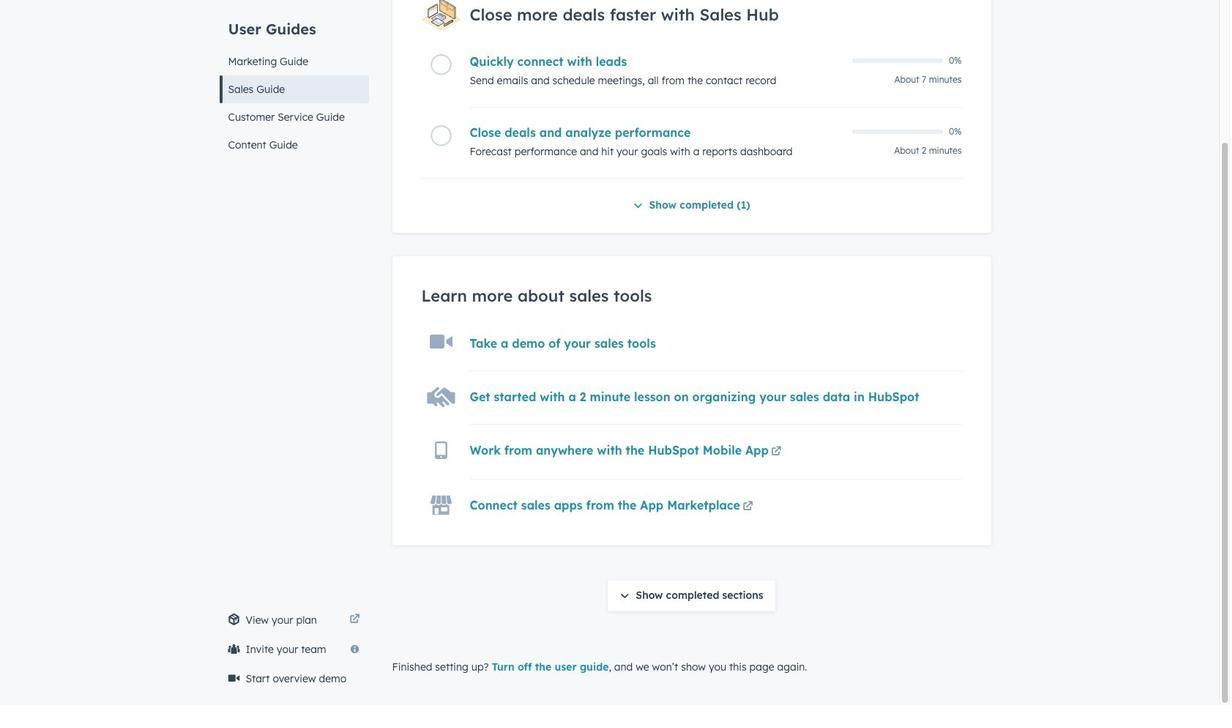 Task type: vqa. For each thing, say whether or not it's contained in the screenshot.
Link opens in a new window image
yes



Task type: describe. For each thing, give the bounding box(es) containing it.
user guides element
[[219, 0, 369, 159]]

1 vertical spatial link opens in a new window image
[[743, 499, 753, 516]]

0 horizontal spatial link opens in a new window image
[[350, 611, 360, 629]]



Task type: locate. For each thing, give the bounding box(es) containing it.
0 horizontal spatial link opens in a new window image
[[350, 614, 360, 625]]

1 horizontal spatial link opens in a new window image
[[743, 501, 753, 512]]

1 vertical spatial link opens in a new window image
[[743, 501, 753, 512]]

2 vertical spatial link opens in a new window image
[[350, 614, 360, 625]]

1 horizontal spatial link opens in a new window image
[[743, 499, 753, 516]]

link opens in a new window image for the middle link opens in a new window image
[[743, 501, 753, 512]]

2 vertical spatial link opens in a new window image
[[350, 611, 360, 629]]

link opens in a new window image
[[771, 444, 782, 461], [743, 499, 753, 516], [350, 611, 360, 629]]

link opens in a new window image for the right link opens in a new window image
[[771, 447, 782, 458]]

2 horizontal spatial link opens in a new window image
[[771, 447, 782, 458]]

0 vertical spatial link opens in a new window image
[[771, 444, 782, 461]]

0 vertical spatial link opens in a new window image
[[771, 447, 782, 458]]

link opens in a new window image for link opens in a new window image to the left
[[350, 614, 360, 625]]

2 horizontal spatial link opens in a new window image
[[771, 444, 782, 461]]

link opens in a new window image
[[771, 447, 782, 458], [743, 501, 753, 512], [350, 614, 360, 625]]



